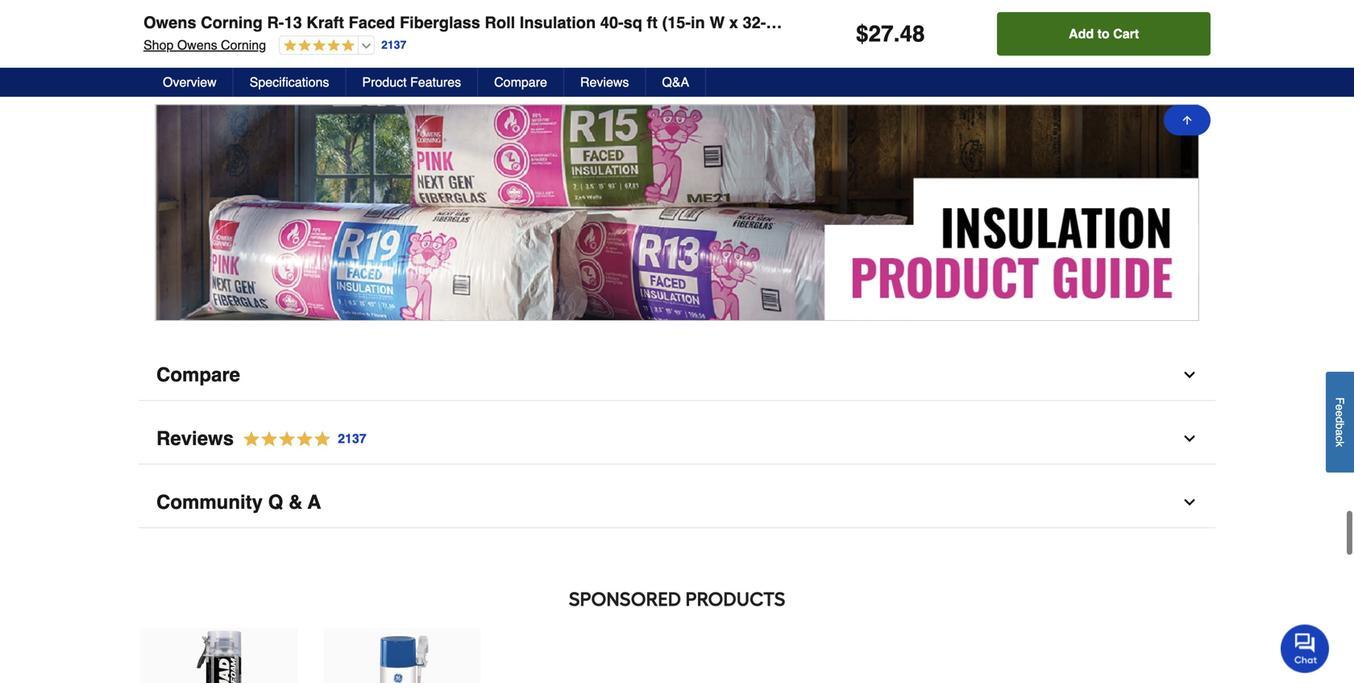 Task type: locate. For each thing, give the bounding box(es) containing it.
add to cart
[[1070, 26, 1140, 41]]

reviews
[[581, 75, 629, 90], [156, 428, 234, 450]]

0 vertical spatial compare button
[[478, 68, 565, 97]]

1 vertical spatial owens
[[177, 38, 217, 52]]

chevron down image inside community q & a button
[[1182, 495, 1199, 511]]

13
[[284, 13, 302, 32]]

compare button
[[478, 68, 565, 97], [139, 350, 1216, 401]]

2 e from the top
[[1334, 411, 1347, 417]]

ge multipurpose foam 12-oz straw indoor/outdoor spray foam insulation image
[[339, 630, 465, 683]]

shop owens corning
[[144, 38, 266, 52]]

products
[[686, 588, 786, 611]]

2 ft from the left
[[766, 13, 777, 32]]

faced
[[349, 13, 395, 32]]

ft left l)
[[766, 13, 777, 32]]

owens corning r-13 kraft faced fiberglass roll insulation 40-sq ft (15-in w x 32-ft l) individual pack
[[144, 13, 919, 32]]

southdeep products heading
[[139, 583, 1216, 616]]

ft right sq
[[647, 13, 658, 32]]

0 vertical spatial 2137
[[382, 38, 407, 51]]

corning up shop owens corning
[[201, 13, 263, 32]]

overview button
[[147, 68, 234, 97]]

c
[[1334, 436, 1347, 441]]

1 vertical spatial corning
[[221, 38, 266, 52]]

add
[[1070, 26, 1095, 41]]

owens up shop
[[144, 13, 196, 32]]

4.7 stars image
[[280, 39, 355, 54], [234, 428, 368, 450]]

features
[[411, 75, 461, 90]]

sq
[[624, 13, 643, 32]]

4.7 stars image containing 2137
[[234, 428, 368, 450]]

$ 27 . 48
[[857, 21, 926, 47]]

0 vertical spatial compare
[[495, 75, 548, 90]]

27
[[869, 21, 894, 47]]

pack
[[881, 13, 919, 32]]

kraft
[[307, 13, 344, 32]]

$
[[857, 21, 869, 47]]

0 horizontal spatial 2137
[[338, 431, 367, 446]]

1 vertical spatial compare
[[156, 364, 240, 386]]

chevron down image
[[1182, 431, 1199, 447], [1182, 495, 1199, 511]]

&
[[289, 491, 303, 513]]

32-
[[743, 13, 767, 32]]

sponsored products
[[569, 588, 786, 611]]

1 horizontal spatial ft
[[766, 13, 777, 32]]

1 chevron down image from the top
[[1182, 431, 1199, 447]]

e up the d
[[1334, 404, 1347, 411]]

0 horizontal spatial ft
[[647, 13, 658, 32]]

1 vertical spatial 4.7 stars image
[[234, 428, 368, 450]]

4.7 stars image up '&'
[[234, 428, 368, 450]]

0 horizontal spatial reviews
[[156, 428, 234, 450]]

add to cart button
[[998, 12, 1211, 56]]

chevron down image
[[1182, 367, 1199, 383]]

48
[[900, 21, 926, 47]]

2137
[[382, 38, 407, 51], [338, 431, 367, 446]]

reviews button
[[565, 68, 646, 97]]

1 vertical spatial chevron down image
[[1182, 495, 1199, 511]]

0 vertical spatial reviews
[[581, 75, 629, 90]]

1 vertical spatial 2137
[[338, 431, 367, 446]]

e
[[1334, 404, 1347, 411], [1334, 411, 1347, 417]]

reviews inside button
[[581, 75, 629, 90]]

0 vertical spatial chevron down image
[[1182, 431, 1199, 447]]

corning up specifications at the top left
[[221, 38, 266, 52]]

1 horizontal spatial reviews
[[581, 75, 629, 90]]

product
[[362, 75, 407, 90]]

reviews up community
[[156, 428, 234, 450]]

owens
[[144, 13, 196, 32], [177, 38, 217, 52]]

2137 inside 4.7 stars image
[[338, 431, 367, 446]]

ft
[[647, 13, 658, 32], [766, 13, 777, 32]]

chevron down image for community q & a
[[1182, 495, 1199, 511]]

e up the b
[[1334, 411, 1347, 417]]

1 horizontal spatial compare
[[495, 75, 548, 90]]

corning
[[201, 13, 263, 32], [221, 38, 266, 52]]

osi quad 16 oz straw indoor/outdoor spray foam insulation image
[[156, 630, 282, 683]]

product features
[[362, 75, 461, 90]]

specifications
[[250, 75, 329, 90]]

owens up overview at the top left of the page
[[177, 38, 217, 52]]

individual
[[801, 13, 877, 32]]

compare
[[495, 75, 548, 90], [156, 364, 240, 386]]

community q & a button
[[139, 478, 1216, 528]]

reviews down 40- on the left of the page
[[581, 75, 629, 90]]

community
[[156, 491, 263, 513]]

2 chevron down image from the top
[[1182, 495, 1199, 511]]

4.7 stars image down kraft
[[280, 39, 355, 54]]



Task type: vqa. For each thing, say whether or not it's contained in the screenshot.
2nd chevron down icon from the top
yes



Task type: describe. For each thing, give the bounding box(es) containing it.
cart
[[1114, 26, 1140, 41]]

f e e d b a c k button
[[1327, 372, 1355, 473]]

1 vertical spatial reviews
[[156, 428, 234, 450]]

chat invite button image
[[1282, 624, 1331, 673]]

1 vertical spatial compare button
[[139, 350, 1216, 401]]

q&a
[[662, 75, 690, 90]]

arrow up image
[[1182, 114, 1194, 127]]

f e e d b a c k
[[1334, 398, 1347, 447]]

.
[[894, 21, 900, 47]]

roll
[[485, 13, 516, 32]]

(15-
[[663, 13, 691, 32]]

fiberglass
[[400, 13, 481, 32]]

product features button
[[346, 68, 478, 97]]

w
[[710, 13, 725, 32]]

0 vertical spatial 4.7 stars image
[[280, 39, 355, 54]]

0 vertical spatial owens
[[144, 13, 196, 32]]

x
[[730, 13, 739, 32]]

l)
[[782, 13, 797, 32]]

k
[[1334, 441, 1347, 447]]

shop
[[144, 38, 174, 52]]

0 vertical spatial corning
[[201, 13, 263, 32]]

to
[[1098, 26, 1110, 41]]

insulation
[[520, 13, 596, 32]]

40-
[[601, 13, 624, 32]]

0 horizontal spatial compare
[[156, 364, 240, 386]]

d
[[1334, 417, 1347, 423]]

1 e from the top
[[1334, 404, 1347, 411]]

community q & a
[[156, 491, 321, 513]]

sponsored
[[569, 588, 682, 611]]

r-
[[267, 13, 284, 32]]

b
[[1334, 423, 1347, 430]]

1 horizontal spatial 2137
[[382, 38, 407, 51]]

f
[[1334, 398, 1347, 404]]

a
[[308, 491, 321, 513]]

a
[[1334, 430, 1347, 436]]

in
[[691, 13, 706, 32]]

overview
[[163, 75, 217, 90]]

specifications button
[[234, 68, 346, 97]]

1 ft from the left
[[647, 13, 658, 32]]

q&a button
[[646, 68, 707, 97]]

chevron down image for reviews
[[1182, 431, 1199, 447]]

q
[[268, 491, 283, 513]]



